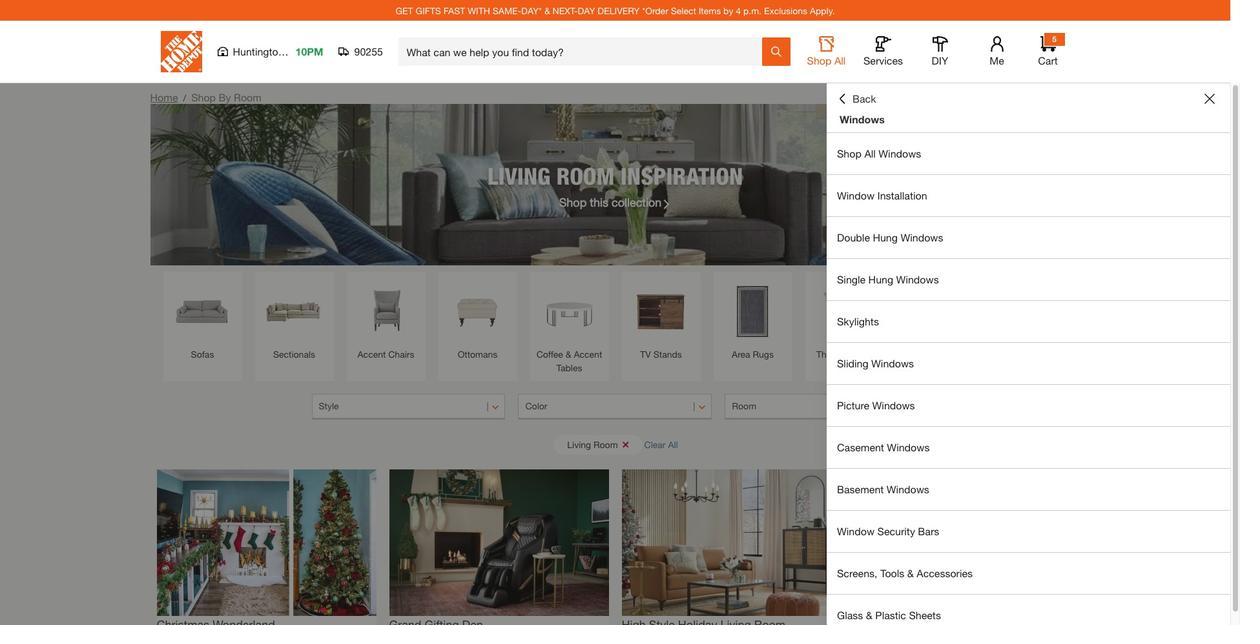 Task type: locate. For each thing, give the bounding box(es) containing it.
windows up installation on the top right of page
[[879, 147, 921, 160]]

stretchy image image
[[157, 470, 376, 616], [389, 470, 609, 616], [622, 470, 841, 616], [854, 470, 1074, 616]]

hung inside single hung windows link
[[869, 273, 893, 286]]

windows up security
[[887, 483, 929, 495]]

tv
[[640, 349, 651, 360]]

tv stands link
[[628, 278, 694, 361]]

color
[[525, 401, 547, 411]]

all inside shop all windows link
[[865, 147, 876, 160]]

next-
[[553, 5, 578, 16]]

double hung windows link
[[827, 217, 1231, 258]]

4 stretchy image image from the left
[[854, 470, 1074, 616]]

all
[[835, 54, 846, 67], [865, 147, 876, 160], [668, 439, 678, 450]]

by
[[724, 5, 733, 16]]

shop up window installation
[[837, 147, 862, 160]]

rugs
[[753, 349, 774, 360]]

area rugs image
[[720, 278, 786, 344]]

0 vertical spatial living
[[488, 162, 550, 190]]

windows inside picture windows link
[[872, 399, 915, 411]]

2 window from the top
[[837, 525, 875, 537]]

throw pillows image
[[812, 278, 878, 344]]

hung right single on the top right of page
[[869, 273, 893, 286]]

all inside shop all button
[[835, 54, 846, 67]]

throw pillows link
[[812, 278, 878, 361]]

window security bars
[[837, 525, 939, 537]]

shop this collection link
[[559, 193, 671, 211]]

1 vertical spatial window
[[837, 525, 875, 537]]

menu
[[827, 133, 1231, 625]]

skylights
[[837, 315, 879, 328]]

shop inside button
[[807, 54, 832, 67]]

huntington park
[[233, 45, 308, 57]]

90255 button
[[339, 45, 383, 58]]

basement
[[837, 483, 884, 495]]

home / shop by room
[[150, 91, 262, 103]]

day
[[578, 5, 595, 16]]

picture windows
[[837, 399, 915, 411]]

double
[[837, 231, 870, 244]]

accent up tables
[[574, 349, 602, 360]]

style button
[[312, 394, 505, 420]]

1 vertical spatial all
[[865, 147, 876, 160]]

accent left "chairs"
[[358, 349, 386, 360]]

exclusions
[[764, 5, 807, 16]]

2 vertical spatial all
[[668, 439, 678, 450]]

windows down installation on the top right of page
[[901, 231, 943, 244]]

tools
[[880, 567, 905, 579]]

all up "back" button
[[835, 54, 846, 67]]

window for window security bars
[[837, 525, 875, 537]]

the home depot logo image
[[161, 31, 202, 72]]

window left security
[[837, 525, 875, 537]]

cart 5
[[1038, 34, 1058, 67]]

windows right picture
[[872, 399, 915, 411]]

security
[[878, 525, 915, 537]]

style
[[319, 401, 339, 411]]

all inside clear all button
[[668, 439, 678, 450]]

0 vertical spatial window
[[837, 189, 875, 202]]

shop all button
[[806, 36, 847, 67]]

0 vertical spatial hung
[[873, 231, 898, 244]]

accent chairs image
[[353, 278, 419, 344]]

stands
[[654, 349, 682, 360]]

by
[[219, 91, 231, 103]]

screens, tools & accessories link
[[827, 553, 1231, 594]]

room button
[[725, 394, 919, 420]]

living inside button
[[567, 439, 591, 450]]

windows inside casement windows link
[[887, 441, 930, 453]]

tv stands image
[[628, 278, 694, 344]]

0 horizontal spatial living
[[488, 162, 550, 190]]

gifts
[[416, 5, 441, 16]]

coffee & accent tables image
[[536, 278, 602, 344]]

& inside screens, tools & accessories link
[[907, 567, 914, 579]]

& up tables
[[566, 349, 571, 360]]

shop down apply.
[[807, 54, 832, 67]]

windows right the casement
[[887, 441, 930, 453]]

day*
[[521, 5, 542, 16]]

throw pillows
[[817, 349, 873, 360]]

shop left 'this'
[[559, 195, 587, 209]]

me button
[[976, 36, 1018, 67]]

windows down double hung windows
[[896, 273, 939, 286]]

plastic
[[875, 609, 906, 621]]

window up double
[[837, 189, 875, 202]]

all up window installation
[[865, 147, 876, 160]]

2 horizontal spatial all
[[865, 147, 876, 160]]

window installation link
[[827, 175, 1231, 216]]

sofas link
[[170, 278, 235, 361]]

same-
[[493, 5, 521, 16]]

windows inside the sliding windows link
[[871, 357, 914, 369]]

& right glass
[[866, 609, 873, 621]]

diy button
[[920, 36, 961, 67]]

& right tools
[[907, 567, 914, 579]]

accent
[[358, 349, 386, 360], [574, 349, 602, 360]]

windows right sliding
[[871, 357, 914, 369]]

sectionals link
[[261, 278, 327, 361]]

window for window installation
[[837, 189, 875, 202]]

inspiration
[[621, 162, 743, 190]]

1 horizontal spatial all
[[835, 54, 846, 67]]

hung inside double hung windows "link"
[[873, 231, 898, 244]]

1 vertical spatial hung
[[869, 273, 893, 286]]

hung
[[873, 231, 898, 244], [869, 273, 893, 286]]

me
[[990, 54, 1004, 67]]

picture windows link
[[827, 385, 1231, 426]]

1 window from the top
[[837, 189, 875, 202]]

0 horizontal spatial accent
[[358, 349, 386, 360]]

0 horizontal spatial all
[[668, 439, 678, 450]]

hung right double
[[873, 231, 898, 244]]

sliding windows link
[[827, 343, 1231, 384]]

glass & plastic sheets
[[837, 609, 941, 621]]

window
[[837, 189, 875, 202], [837, 525, 875, 537]]

all for shop all windows
[[865, 147, 876, 160]]

1 horizontal spatial living
[[567, 439, 591, 450]]

windows inside 'basement windows' link
[[887, 483, 929, 495]]

fast
[[444, 5, 465, 16]]

hung for single
[[869, 273, 893, 286]]

all right clear
[[668, 439, 678, 450]]

screens, tools & accessories
[[837, 567, 973, 579]]

shop inside menu
[[837, 147, 862, 160]]

back button
[[837, 92, 876, 105]]

2 accent from the left
[[574, 349, 602, 360]]

1 vertical spatial living
[[567, 439, 591, 450]]

sectionals
[[273, 349, 315, 360]]

shop all
[[807, 54, 846, 67]]

sofas image
[[170, 278, 235, 344]]

4
[[736, 5, 741, 16]]

accessories
[[917, 567, 973, 579]]

sheets
[[909, 609, 941, 621]]

throw blankets image
[[903, 278, 969, 344]]

0 vertical spatial all
[[835, 54, 846, 67]]

living for living room inspiration
[[488, 162, 550, 190]]

& right day*
[[544, 5, 550, 16]]

living
[[488, 162, 550, 190], [567, 439, 591, 450]]

windows down back
[[840, 113, 885, 125]]

3 stretchy image image from the left
[[622, 470, 841, 616]]

2 stretchy image image from the left
[[389, 470, 609, 616]]

back
[[853, 92, 876, 105]]

1 horizontal spatial accent
[[574, 349, 602, 360]]

&
[[544, 5, 550, 16], [566, 349, 571, 360], [907, 567, 914, 579], [866, 609, 873, 621]]

feedback link image
[[1223, 218, 1240, 288]]

casement
[[837, 441, 884, 453]]

living for living room
[[567, 439, 591, 450]]

drawer close image
[[1205, 94, 1215, 104]]

services
[[864, 54, 903, 67]]

windows inside single hung windows link
[[896, 273, 939, 286]]



Task type: describe. For each thing, give the bounding box(es) containing it.
tables
[[557, 362, 582, 373]]

1 accent from the left
[[358, 349, 386, 360]]

single hung windows link
[[827, 259, 1231, 300]]

accent chairs link
[[353, 278, 419, 361]]

window security bars link
[[827, 511, 1231, 552]]

sliding
[[837, 357, 869, 369]]

color button
[[518, 394, 712, 420]]

shop right the / on the left top
[[191, 91, 216, 103]]

1 stretchy image image from the left
[[157, 470, 376, 616]]

coffee & accent tables
[[537, 349, 602, 373]]

90255
[[354, 45, 383, 57]]

living room inspiration
[[488, 162, 743, 190]]

picture
[[837, 399, 870, 411]]

shop all windows
[[837, 147, 921, 160]]

this
[[590, 195, 609, 209]]

10pm
[[296, 45, 323, 57]]

all for clear all
[[668, 439, 678, 450]]

select
[[671, 5, 696, 16]]

& inside "coffee & accent tables"
[[566, 349, 571, 360]]

services button
[[863, 36, 904, 67]]

room down area
[[732, 401, 756, 411]]

installation
[[878, 189, 927, 202]]

accent inside "coffee & accent tables"
[[574, 349, 602, 360]]

hung for double
[[873, 231, 898, 244]]

all for shop all
[[835, 54, 846, 67]]

cart
[[1038, 54, 1058, 67]]

collection
[[612, 195, 662, 209]]

basement windows link
[[827, 469, 1231, 510]]

shop for shop all windows
[[837, 147, 862, 160]]

curtains & drapes image
[[995, 278, 1061, 344]]

single
[[837, 273, 866, 286]]

& inside glass & plastic sheets link
[[866, 609, 873, 621]]

living room button
[[554, 435, 642, 454]]

coffee & accent tables link
[[536, 278, 602, 375]]

windows inside double hung windows "link"
[[901, 231, 943, 244]]

shop all windows link
[[827, 133, 1231, 174]]

single hung windows
[[837, 273, 939, 286]]

p.m.
[[743, 5, 762, 16]]

diy
[[932, 54, 949, 67]]

glass
[[837, 609, 863, 621]]

home
[[150, 91, 178, 103]]

area rugs
[[732, 349, 774, 360]]

shop this collection
[[559, 195, 662, 209]]

*order
[[642, 5, 668, 16]]

skylights link
[[827, 301, 1231, 342]]

huntington
[[233, 45, 284, 57]]

apply.
[[810, 5, 835, 16]]

5
[[1052, 34, 1057, 44]]

room up 'this'
[[557, 162, 615, 190]]

throw
[[817, 349, 842, 360]]

room down color button
[[594, 439, 618, 450]]

clear all
[[644, 439, 678, 450]]

room right by
[[234, 91, 262, 103]]

get
[[396, 5, 413, 16]]

park
[[287, 45, 308, 57]]

clear
[[644, 439, 666, 450]]

basement windows
[[837, 483, 929, 495]]

casement windows
[[837, 441, 930, 453]]

glass & plastic sheets link
[[827, 595, 1231, 625]]

casement windows link
[[827, 427, 1231, 468]]

sofas
[[191, 349, 214, 360]]

home link
[[150, 91, 178, 103]]

with
[[468, 5, 490, 16]]

ottomans link
[[445, 278, 511, 361]]

screens,
[[837, 567, 878, 579]]

windows inside shop all windows link
[[879, 147, 921, 160]]

ottomans image
[[445, 278, 511, 344]]

sliding windows
[[837, 357, 914, 369]]

ottomans
[[458, 349, 498, 360]]

accent chairs
[[358, 349, 414, 360]]

items
[[699, 5, 721, 16]]

double hung windows
[[837, 231, 943, 244]]

/
[[183, 92, 186, 103]]

coffee
[[537, 349, 563, 360]]

clear all button
[[644, 433, 678, 457]]

bars
[[918, 525, 939, 537]]

menu containing shop all windows
[[827, 133, 1231, 625]]

What can we help you find today? search field
[[407, 38, 761, 65]]

shop for shop all
[[807, 54, 832, 67]]

shop for shop this collection
[[559, 195, 587, 209]]

pillows
[[844, 349, 873, 360]]

area rugs link
[[720, 278, 786, 361]]

area
[[732, 349, 750, 360]]

chairs
[[388, 349, 414, 360]]

sectionals image
[[261, 278, 327, 344]]

window installation
[[837, 189, 927, 202]]



Task type: vqa. For each thing, say whether or not it's contained in the screenshot.
Flush
no



